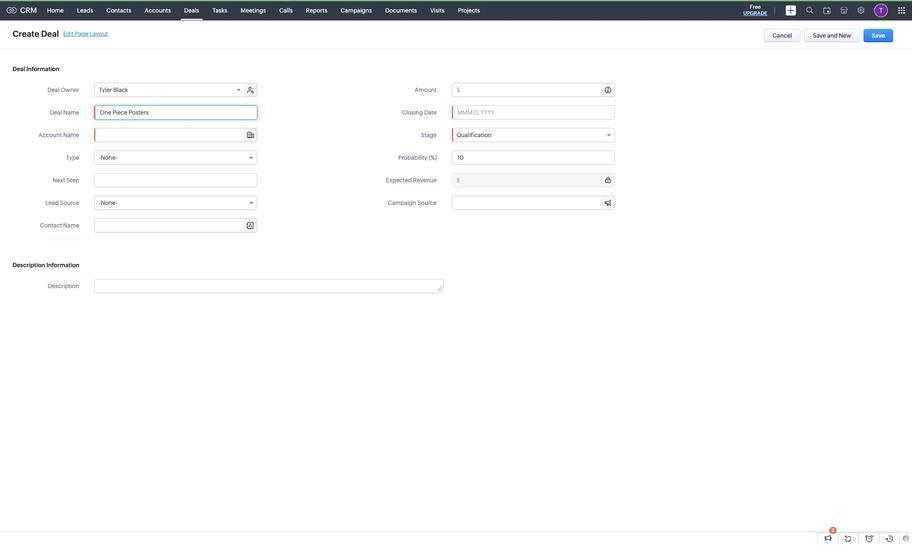 Task type: describe. For each thing, give the bounding box(es) containing it.
crm
[[20, 6, 37, 15]]

contacts link
[[100, 0, 138, 20]]

save and new
[[813, 32, 851, 39]]

probability (%)
[[398, 154, 437, 161]]

upgrade
[[744, 10, 767, 16]]

stage
[[421, 132, 437, 139]]

leads
[[77, 7, 93, 14]]

deal name
[[50, 109, 79, 116]]

type
[[66, 154, 79, 161]]

closing
[[402, 109, 423, 116]]

tasks
[[213, 7, 227, 14]]

meetings link
[[234, 0, 273, 20]]

contacts
[[107, 7, 131, 14]]

description for description
[[48, 283, 79, 290]]

accounts
[[145, 7, 171, 14]]

projects
[[458, 7, 480, 14]]

description for description information
[[13, 262, 45, 269]]

calls link
[[273, 0, 299, 20]]

cancel button
[[764, 29, 801, 42]]

closing date
[[402, 109, 437, 116]]

calls
[[279, 7, 293, 14]]

source for lead source
[[60, 200, 79, 206]]

deal left edit
[[41, 29, 59, 39]]

deal for deal owner
[[47, 87, 60, 93]]

name for deal name
[[63, 109, 79, 116]]

meetings
[[241, 7, 266, 14]]

Tyler Black field
[[95, 83, 245, 97]]

deal information
[[13, 66, 59, 72]]

contact name
[[40, 222, 79, 229]]

edit page layout link
[[63, 30, 108, 37]]

campaigns
[[341, 7, 372, 14]]

tyler black
[[99, 87, 128, 93]]

save button
[[864, 29, 893, 42]]

edit
[[63, 30, 74, 37]]

account name
[[39, 132, 79, 139]]

Qualification field
[[452, 128, 615, 142]]

search element
[[801, 0, 819, 21]]

- for type
[[99, 154, 101, 161]]

new
[[839, 32, 851, 39]]

create deal edit page layout
[[13, 29, 108, 39]]

deal for deal information
[[13, 66, 25, 72]]

accounts link
[[138, 0, 178, 20]]

search image
[[806, 7, 814, 14]]

-none- for type
[[99, 154, 117, 161]]

reports
[[306, 7, 327, 14]]

none- for type
[[101, 154, 117, 161]]

and
[[827, 32, 838, 39]]

deal for deal name
[[50, 109, 62, 116]]

expected
[[386, 177, 412, 184]]

description information
[[13, 262, 79, 269]]

deals
[[184, 7, 199, 14]]

owner
[[61, 87, 79, 93]]

home
[[47, 7, 64, 14]]

deals link
[[178, 0, 206, 20]]

contact
[[40, 222, 62, 229]]

account
[[39, 132, 62, 139]]

date
[[424, 109, 437, 116]]

- for lead source
[[99, 200, 101, 206]]

revenue
[[413, 177, 437, 184]]

probability
[[398, 154, 428, 161]]

amount
[[415, 87, 437, 93]]

campaign
[[388, 200, 416, 206]]

$ for amount
[[457, 87, 460, 93]]

(%)
[[429, 154, 437, 161]]



Task type: vqa. For each thing, say whether or not it's contained in the screenshot.
6th Row from the bottom of the choose date dialog
no



Task type: locate. For each thing, give the bounding box(es) containing it.
-none- for lead source
[[99, 200, 117, 206]]

MMM D, YYYY text field
[[452, 105, 615, 120]]

create menu image
[[786, 5, 796, 15]]

$ right revenue
[[457, 177, 460, 184]]

1 vertical spatial none-
[[101, 200, 117, 206]]

2
[[832, 528, 834, 533]]

calendar image
[[824, 7, 831, 14]]

source down revenue
[[418, 200, 437, 206]]

2 $ from the top
[[457, 177, 460, 184]]

leads link
[[70, 0, 100, 20]]

next
[[53, 177, 65, 184]]

reports link
[[299, 0, 334, 20]]

0 horizontal spatial description
[[13, 262, 45, 269]]

create
[[13, 29, 39, 39]]

name right contact
[[63, 222, 79, 229]]

1 vertical spatial description
[[48, 283, 79, 290]]

lead source
[[45, 200, 79, 206]]

name down owner
[[63, 109, 79, 116]]

deal
[[41, 29, 59, 39], [13, 66, 25, 72], [47, 87, 60, 93], [50, 109, 62, 116]]

- right the lead source at the left top
[[99, 200, 101, 206]]

tyler
[[99, 87, 112, 93]]

None text field
[[462, 83, 615, 97], [94, 173, 258, 187], [462, 174, 615, 187], [95, 280, 443, 293], [462, 83, 615, 97], [94, 173, 258, 187], [462, 174, 615, 187], [95, 280, 443, 293]]

2 -none- from the top
[[99, 200, 117, 206]]

lead
[[45, 200, 59, 206]]

0 vertical spatial information
[[26, 66, 59, 72]]

source for campaign source
[[418, 200, 437, 206]]

save for save and new
[[813, 32, 826, 39]]

1 -none- from the top
[[99, 154, 117, 161]]

$ for expected revenue
[[457, 177, 460, 184]]

create menu element
[[781, 0, 801, 20]]

1 source from the left
[[60, 200, 79, 206]]

2 name from the top
[[63, 132, 79, 139]]

campaigns link
[[334, 0, 379, 20]]

visits
[[430, 7, 445, 14]]

black
[[113, 87, 128, 93]]

1 vertical spatial -
[[99, 200, 101, 206]]

0 vertical spatial -none-
[[99, 154, 117, 161]]

deal left owner
[[47, 87, 60, 93]]

1 - from the top
[[99, 154, 101, 161]]

-None- field
[[94, 151, 258, 165], [94, 196, 258, 210]]

1 vertical spatial name
[[63, 132, 79, 139]]

0 vertical spatial name
[[63, 109, 79, 116]]

None text field
[[94, 105, 258, 120], [95, 128, 257, 142], [452, 151, 615, 165], [452, 196, 615, 210], [95, 219, 257, 232], [94, 105, 258, 120], [95, 128, 257, 142], [452, 151, 615, 165], [452, 196, 615, 210], [95, 219, 257, 232]]

save inside button
[[813, 32, 826, 39]]

0 horizontal spatial save
[[813, 32, 826, 39]]

layout
[[90, 30, 108, 37]]

none- for lead source
[[101, 200, 117, 206]]

deal up account name
[[50, 109, 62, 116]]

source right the lead at the top of page
[[60, 200, 79, 206]]

$ right 'amount'
[[457, 87, 460, 93]]

2 - from the top
[[99, 200, 101, 206]]

2 save from the left
[[872, 32, 885, 39]]

-
[[99, 154, 101, 161], [99, 200, 101, 206]]

1 save from the left
[[813, 32, 826, 39]]

0 vertical spatial $
[[457, 87, 460, 93]]

cancel
[[773, 32, 792, 39]]

1 vertical spatial information
[[46, 262, 79, 269]]

save for save
[[872, 32, 885, 39]]

documents
[[385, 7, 417, 14]]

save down profile image in the right top of the page
[[872, 32, 885, 39]]

1 vertical spatial -none-
[[99, 200, 117, 206]]

information
[[26, 66, 59, 72], [46, 262, 79, 269]]

None field
[[95, 128, 257, 142], [452, 196, 615, 210], [95, 219, 257, 232], [95, 128, 257, 142], [452, 196, 615, 210], [95, 219, 257, 232]]

crm link
[[7, 6, 37, 15]]

expected revenue
[[386, 177, 437, 184]]

qualification
[[457, 132, 492, 139]]

1 -none- field from the top
[[94, 151, 258, 165]]

information for deal information
[[26, 66, 59, 72]]

tasks link
[[206, 0, 234, 20]]

save left and
[[813, 32, 826, 39]]

deal owner
[[47, 87, 79, 93]]

name right account
[[63, 132, 79, 139]]

- right type
[[99, 154, 101, 161]]

documents link
[[379, 0, 424, 20]]

save
[[813, 32, 826, 39], [872, 32, 885, 39]]

$
[[457, 87, 460, 93], [457, 177, 460, 184]]

page
[[75, 30, 88, 37]]

visits link
[[424, 0, 451, 20]]

2 source from the left
[[418, 200, 437, 206]]

deal down create
[[13, 66, 25, 72]]

profile element
[[870, 0, 893, 20]]

-none-
[[99, 154, 117, 161], [99, 200, 117, 206]]

save inside button
[[872, 32, 885, 39]]

-none- field for type
[[94, 151, 258, 165]]

0 vertical spatial -
[[99, 154, 101, 161]]

1 name from the top
[[63, 109, 79, 116]]

2 vertical spatial name
[[63, 222, 79, 229]]

profile image
[[875, 4, 888, 17]]

none-
[[101, 154, 117, 161], [101, 200, 117, 206]]

free
[[750, 4, 761, 10]]

home link
[[40, 0, 70, 20]]

name for account name
[[63, 132, 79, 139]]

name for contact name
[[63, 222, 79, 229]]

0 horizontal spatial source
[[60, 200, 79, 206]]

0 vertical spatial -none- field
[[94, 151, 258, 165]]

name
[[63, 109, 79, 116], [63, 132, 79, 139], [63, 222, 79, 229]]

0 vertical spatial none-
[[101, 154, 117, 161]]

save and new button
[[804, 29, 860, 42]]

0 vertical spatial description
[[13, 262, 45, 269]]

1 vertical spatial -none- field
[[94, 196, 258, 210]]

information for description information
[[46, 262, 79, 269]]

1 horizontal spatial source
[[418, 200, 437, 206]]

2 none- from the top
[[101, 200, 117, 206]]

1 $ from the top
[[457, 87, 460, 93]]

3 name from the top
[[63, 222, 79, 229]]

free upgrade
[[744, 4, 767, 16]]

1 none- from the top
[[101, 154, 117, 161]]

step
[[67, 177, 79, 184]]

1 vertical spatial $
[[457, 177, 460, 184]]

-none- field for lead source
[[94, 196, 258, 210]]

source
[[60, 200, 79, 206], [418, 200, 437, 206]]

next step
[[53, 177, 79, 184]]

description
[[13, 262, 45, 269], [48, 283, 79, 290]]

campaign source
[[388, 200, 437, 206]]

1 horizontal spatial save
[[872, 32, 885, 39]]

1 horizontal spatial description
[[48, 283, 79, 290]]

information down the contact name
[[46, 262, 79, 269]]

information up deal owner
[[26, 66, 59, 72]]

projects link
[[451, 0, 487, 20]]

2 -none- field from the top
[[94, 196, 258, 210]]



